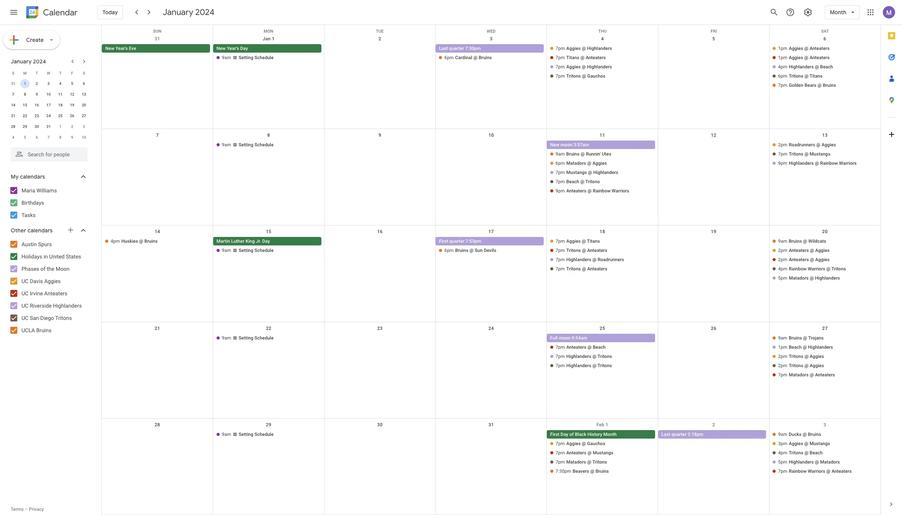 Task type: describe. For each thing, give the bounding box(es) containing it.
moon for bruins @ runnin' utes
[[561, 142, 572, 148]]

davis
[[30, 278, 43, 284]]

new year's day button
[[213, 44, 321, 53]]

1 vertical spatial 16
[[377, 229, 383, 234]]

united
[[49, 254, 65, 260]]

diego
[[40, 315, 54, 321]]

29 element
[[20, 122, 30, 131]]

28 element
[[9, 122, 18, 131]]

create button
[[3, 31, 60, 49]]

14 element
[[9, 101, 18, 110]]

7pm golden bears @ bruins
[[778, 83, 836, 88]]

of inside "other calendars" list
[[41, 266, 45, 272]]

7pm anteaters @ beach
[[556, 344, 606, 350]]

2 vertical spatial quarter
[[672, 432, 687, 437]]

december 31 element
[[9, 79, 18, 88]]

19 element
[[68, 101, 77, 110]]

2 setting schedule from the top
[[239, 142, 274, 148]]

16 element
[[32, 101, 41, 110]]

8 for sun
[[267, 133, 270, 138]]

privacy link
[[29, 507, 44, 512]]

2pm roadrunners @ aggies
[[778, 142, 836, 148]]

tasks
[[22, 212, 36, 218]]

sat
[[821, 29, 829, 34]]

9pm for 9pm anteaters @ rainbow warriors
[[556, 188, 565, 194]]

cell containing first day of black history month
[[547, 430, 658, 476]]

rainbow down 5pm highlanders @ matadors
[[789, 469, 807, 474]]

2 s from the left
[[83, 71, 85, 75]]

day inside button
[[262, 239, 270, 244]]

2 7pm tritons @ anteaters from the top
[[556, 266, 607, 272]]

feb 1
[[597, 422, 608, 427]]

williams
[[37, 187, 57, 194]]

new moon 3:57am button
[[547, 141, 655, 149]]

martin luther king jr. day button
[[213, 237, 321, 246]]

uc for uc san diego tritons
[[22, 315, 29, 321]]

1 inside "element"
[[59, 124, 61, 129]]

10 for january 2024
[[46, 92, 51, 96]]

spurs
[[38, 241, 52, 247]]

21 inside row group
[[11, 114, 15, 118]]

6pm for 6pm tritons @ titans
[[778, 73, 787, 79]]

20 inside row group
[[82, 103, 86, 107]]

2 up last quarter 3:18pm button
[[712, 422, 715, 427]]

matadors for matadors @ anteaters
[[789, 372, 809, 377]]

wed
[[487, 29, 496, 34]]

9pm anteaters @ rainbow warriors
[[556, 188, 629, 194]]

1 cell
[[19, 78, 31, 89]]

huskies
[[121, 239, 138, 244]]

matadors up 7pm rainbow warriors @ anteaters
[[820, 459, 840, 465]]

month inside month dropdown button
[[830, 9, 847, 16]]

4pm huskies @ bruins
[[111, 239, 158, 244]]

2 right 1 cell
[[36, 81, 38, 86]]

1 7pm tritons @ anteaters from the top
[[556, 248, 607, 253]]

bruins right beavers
[[596, 469, 609, 474]]

2 horizontal spatial day
[[561, 432, 568, 437]]

last quarter 7:30pm button
[[436, 44, 544, 53]]

1 horizontal spatial 7:30pm
[[556, 469, 571, 474]]

anteaters up 7pm tritons @ gauchos
[[586, 55, 606, 60]]

25 element
[[56, 111, 65, 121]]

8 for january 2024
[[24, 92, 26, 96]]

february 6 element
[[32, 133, 41, 142]]

anteaters down 5pm highlanders @ matadors
[[832, 469, 852, 474]]

titans for 7pm aggies @ titans
[[587, 239, 600, 244]]

ucla bruins
[[22, 327, 51, 333]]

uc riverside highlanders
[[22, 303, 82, 309]]

3 up 3pm aggies @ mustangs
[[824, 422, 826, 427]]

3pm aggies @ mustangs
[[778, 441, 830, 446]]

irvine
[[30, 290, 43, 297]]

4 inside row
[[12, 135, 14, 139]]

5pm for 5pm matadors @ highlanders
[[778, 276, 787, 281]]

last quarter 7:30pm
[[439, 46, 481, 51]]

thu
[[598, 29, 607, 34]]

first for first quarter 7:53pm
[[439, 239, 448, 244]]

13 for sun
[[822, 133, 828, 138]]

1 horizontal spatial 4
[[59, 81, 61, 86]]

fri
[[711, 29, 717, 34]]

9am bruins @ wildcats
[[778, 239, 826, 244]]

cardinal
[[455, 55, 472, 60]]

uc davis aggies
[[22, 278, 61, 284]]

0 vertical spatial titans
[[566, 55, 579, 60]]

maria
[[22, 187, 35, 194]]

my calendars
[[11, 173, 45, 180]]

1 setting schedule from the top
[[239, 55, 274, 60]]

4pm for 4pm tritons @ beach
[[778, 450, 787, 455]]

7pm aggies @ titans
[[556, 239, 600, 244]]

1 t from the left
[[36, 71, 38, 75]]

anteaters down 7pm beach @ tritons
[[566, 188, 587, 194]]

other calendars
[[11, 227, 53, 234]]

my calendars list
[[2, 184, 95, 221]]

uc for uc irvine anteaters
[[22, 290, 29, 297]]

anteaters down 7pm aggies @ gauchos
[[566, 450, 587, 455]]

quarter for bruins @ sun devils
[[449, 239, 465, 244]]

9am ducks @ bruins
[[778, 432, 821, 437]]

martin
[[217, 239, 230, 244]]

5pm matadors @ highlanders
[[778, 276, 840, 281]]

maria williams
[[22, 187, 57, 194]]

31 element
[[44, 122, 53, 131]]

mon
[[264, 29, 273, 34]]

moon for anteaters @ beach
[[559, 335, 571, 341]]

uc irvine anteaters
[[22, 290, 67, 297]]

1 s from the left
[[12, 71, 14, 75]]

history
[[588, 432, 602, 437]]

cell containing martin luther king jr. day
[[213, 237, 324, 283]]

cell containing new moon 3:57am
[[547, 141, 658, 196]]

14 inside row group
[[11, 103, 15, 107]]

29 for 1
[[23, 124, 27, 129]]

rainbow down 7pm tritons @ mustangs
[[820, 161, 838, 166]]

3 setting schedule from the top
[[239, 248, 274, 253]]

1 schedule from the top
[[255, 55, 274, 60]]

anteaters up 7pm highlanders @ roadrunners
[[587, 248, 607, 253]]

1 setting from the top
[[239, 55, 253, 60]]

black
[[575, 432, 586, 437]]

4pm for 4pm highlanders @ beach
[[778, 64, 787, 70]]

7pm mustangs @ highlanders
[[556, 170, 618, 175]]

28 for feb 1
[[155, 422, 160, 427]]

calendar
[[43, 7, 78, 18]]

9am bruins @ runnin' utes
[[556, 151, 611, 157]]

1 horizontal spatial january 2024
[[163, 7, 215, 18]]

runnin'
[[586, 151, 601, 157]]

2 down tue
[[379, 36, 381, 41]]

26 inside grid
[[711, 326, 717, 331]]

today button
[[98, 3, 123, 22]]

beach for 4pm highlanders @ beach
[[820, 64, 833, 70]]

cell containing new year's day
[[213, 44, 324, 90]]

26 element
[[68, 111, 77, 121]]

30 for feb 1
[[377, 422, 383, 427]]

month button
[[825, 3, 860, 22]]

february 1 element
[[56, 122, 65, 131]]

devils
[[484, 248, 496, 253]]

5 inside row
[[24, 135, 26, 139]]

beach for 4pm tritons @ beach
[[810, 450, 823, 455]]

1 horizontal spatial january
[[163, 7, 193, 18]]

7:53pm
[[466, 239, 481, 244]]

sun inside row
[[153, 29, 161, 34]]

17 element
[[44, 101, 53, 110]]

m
[[23, 71, 27, 75]]

4pm for 4pm huskies @ bruins
[[111, 239, 120, 244]]

7 for january 2024
[[12, 92, 14, 96]]

10 for sun
[[489, 133, 494, 138]]

phases of the moon
[[22, 266, 69, 272]]

anteaters down 9:54am
[[566, 344, 587, 350]]

new for new moon 3:57am
[[550, 142, 560, 148]]

3:57am
[[574, 142, 589, 148]]

22 inside row group
[[23, 114, 27, 118]]

2 t from the left
[[59, 71, 62, 75]]

15 inside grid
[[266, 229, 271, 234]]

anteaters down 9am bruins @ wildcats at top right
[[789, 248, 809, 253]]

0 vertical spatial roadrunners
[[789, 142, 815, 148]]

highlanders inside "other calendars" list
[[53, 303, 82, 309]]

terms – privacy
[[11, 507, 44, 512]]

1 1pm from the top
[[778, 46, 787, 51]]

other calendars button
[[2, 224, 95, 237]]

2 1pm aggies @ anteaters from the top
[[778, 55, 830, 60]]

15 inside 15 element
[[23, 103, 27, 107]]

6pm for 6pm cardinal @ bruins
[[444, 55, 454, 60]]

mustangs for 7pm tritons @ mustangs
[[810, 151, 830, 157]]

beavers
[[573, 469, 589, 474]]

1 horizontal spatial 2024
[[195, 7, 215, 18]]

3 down "27" element
[[83, 124, 85, 129]]

holidays in united states
[[22, 254, 81, 260]]

f
[[71, 71, 73, 75]]

ducks
[[789, 432, 802, 437]]

Search for people text field
[[15, 147, 83, 161]]

bears
[[805, 83, 817, 88]]

last quarter 3:18pm
[[662, 432, 704, 437]]

of inside button
[[570, 432, 574, 437]]

15 element
[[20, 101, 30, 110]]

1 horizontal spatial 19
[[711, 229, 717, 234]]

0 vertical spatial 6
[[824, 36, 826, 41]]

1 vertical spatial 6
[[83, 81, 85, 86]]

february 9 element
[[68, 133, 77, 142]]

2 2pm anteaters @ aggies from the top
[[778, 257, 830, 262]]

1 vertical spatial sun
[[475, 248, 483, 253]]

24 inside grid
[[489, 326, 494, 331]]

gauchos for 7pm tritons @ gauchos
[[587, 73, 606, 79]]

7pm titans @ anteaters
[[556, 55, 606, 60]]

30 element
[[32, 122, 41, 131]]

0 horizontal spatial january 2024
[[11, 58, 46, 65]]

30 for 1
[[35, 124, 39, 129]]

bruins up 3pm aggies @ mustangs
[[808, 432, 821, 437]]

1 inside cell
[[24, 81, 26, 86]]

cell containing full moon 9:54am
[[547, 334, 658, 380]]

full moon 9:54am
[[550, 335, 587, 341]]

7pm anteaters @ mustangs
[[556, 450, 613, 455]]

0 horizontal spatial january
[[11, 58, 32, 65]]

3 setting from the top
[[239, 248, 253, 253]]

cell containing 2pm
[[769, 141, 881, 196]]

new for new year's eve
[[105, 46, 114, 51]]

18 inside row group
[[58, 103, 63, 107]]

row containing sun
[[102, 25, 881, 34]]

7pm matadors @ tritons
[[556, 459, 607, 465]]

1 7pm aggies @ highlanders from the top
[[556, 46, 612, 51]]

phases
[[22, 266, 39, 272]]

calendars for other calendars
[[28, 227, 53, 234]]

full
[[550, 335, 558, 341]]

aggies inside "other calendars" list
[[44, 278, 61, 284]]

25 inside grid
[[600, 326, 605, 331]]

quarter for cardinal @ bruins
[[449, 46, 464, 51]]

new year's eve
[[105, 46, 136, 51]]

uc for uc riverside highlanders
[[22, 303, 29, 309]]

support image
[[786, 8, 795, 17]]

w
[[47, 71, 50, 75]]

22 inside grid
[[266, 326, 271, 331]]

create
[[26, 36, 44, 43]]

0 horizontal spatial day
[[240, 46, 248, 51]]

29 for feb 1
[[266, 422, 271, 427]]

anteaters up 4pm highlanders @ beach on the top of the page
[[810, 55, 830, 60]]

trojans
[[808, 335, 824, 341]]

8 inside row
[[59, 135, 61, 139]]

tue
[[376, 29, 384, 34]]

martin luther king jr. day
[[217, 239, 270, 244]]

27 element
[[79, 111, 89, 121]]

austin spurs
[[22, 241, 52, 247]]

king
[[246, 239, 255, 244]]

settings menu image
[[804, 8, 813, 17]]

february 3 element
[[79, 122, 89, 131]]

7 inside february 7 element
[[47, 135, 50, 139]]

4pm tritons @ beach
[[778, 450, 823, 455]]

6pm cardinal @ bruins
[[444, 55, 492, 60]]

today
[[103, 9, 118, 16]]

first quarter 7:53pm button
[[436, 237, 544, 246]]

1 right jan
[[272, 36, 275, 41]]

6pm for 6pm bruins @ sun devils
[[444, 248, 454, 253]]

mustangs up 7pm beach @ tritons
[[566, 170, 587, 175]]

23 element
[[32, 111, 41, 121]]

beach down 7pm mustangs @ highlanders
[[566, 179, 579, 184]]

cell containing 1pm
[[769, 44, 881, 90]]

7pm aggies @ gauchos
[[556, 441, 605, 446]]

9 for sun
[[379, 133, 381, 138]]

23 inside "element"
[[35, 114, 39, 118]]

row group containing 31
[[7, 78, 90, 143]]

beach down 9am bruins @ trojans in the right bottom of the page
[[789, 344, 802, 350]]

mustangs for 7pm anteaters @ mustangs
[[593, 450, 613, 455]]

year's for day
[[227, 46, 239, 51]]

new moon 3:57am
[[550, 142, 589, 148]]

jan
[[263, 36, 271, 41]]



Task type: locate. For each thing, give the bounding box(es) containing it.
0 vertical spatial 13
[[82, 92, 86, 96]]

full moon 9:54am button
[[547, 334, 655, 342]]

row
[[102, 25, 881, 34], [102, 33, 881, 129], [7, 68, 90, 78], [7, 78, 90, 89], [7, 89, 90, 100], [7, 100, 90, 111], [7, 111, 90, 121], [7, 121, 90, 132], [102, 129, 881, 226], [7, 132, 90, 143], [102, 226, 881, 322], [102, 322, 881, 419], [102, 419, 881, 515]]

year's inside new year's day button
[[227, 46, 239, 51]]

0 horizontal spatial 25
[[58, 114, 63, 118]]

moon inside button
[[559, 335, 571, 341]]

29 inside row group
[[23, 124, 27, 129]]

28 inside grid
[[155, 422, 160, 427]]

9 inside grid
[[379, 133, 381, 138]]

february 7 element
[[44, 133, 53, 142]]

6pm down first quarter 7:53pm
[[444, 248, 454, 253]]

0 vertical spatial 27
[[82, 114, 86, 118]]

1 horizontal spatial 30
[[377, 422, 383, 427]]

anteaters up 4pm rainbow warriors @ tritons
[[789, 257, 809, 262]]

uc left san
[[22, 315, 29, 321]]

11 element
[[56, 90, 65, 99]]

1 horizontal spatial 20
[[822, 229, 828, 234]]

1 vertical spatial 14
[[155, 229, 160, 234]]

20 element
[[79, 101, 89, 110]]

1 horizontal spatial 9pm
[[778, 161, 787, 166]]

0 horizontal spatial 20
[[82, 103, 86, 107]]

31
[[155, 36, 160, 41], [11, 81, 15, 86], [46, 124, 51, 129], [489, 422, 494, 427]]

18 element
[[56, 101, 65, 110]]

bruins down last quarter 7:30pm button
[[479, 55, 492, 60]]

bruins up the 1pm beach @ highlanders
[[789, 335, 802, 341]]

1 vertical spatial 21
[[155, 326, 160, 331]]

6 up '13' element
[[83, 81, 85, 86]]

23 inside grid
[[377, 326, 383, 331]]

13
[[82, 92, 86, 96], [822, 133, 828, 138]]

1 vertical spatial 7:30pm
[[556, 469, 571, 474]]

15 up the 22 element
[[23, 103, 27, 107]]

1 7pm highlanders @ tritons from the top
[[556, 354, 612, 359]]

last quarter 3:18pm button
[[658, 430, 766, 439]]

11 for january 2024
[[58, 92, 63, 96]]

feb
[[597, 422, 605, 427]]

2 7pm highlanders @ tritons from the top
[[556, 363, 612, 368]]

jr.
[[256, 239, 261, 244]]

last left 3:18pm
[[662, 432, 671, 437]]

13 inside row group
[[82, 92, 86, 96]]

1 horizontal spatial 5
[[71, 81, 73, 86]]

9
[[36, 92, 38, 96], [379, 133, 381, 138], [71, 135, 73, 139]]

calendars for my calendars
[[20, 173, 45, 180]]

0 horizontal spatial year's
[[116, 46, 128, 51]]

anteaters down the 1pm beach @ highlanders
[[815, 372, 835, 377]]

2pm anteaters @ aggies down 9am bruins @ wildcats at top right
[[778, 248, 830, 253]]

5 down f
[[71, 81, 73, 86]]

cell containing last quarter 7:30pm
[[436, 44, 547, 90]]

other calendars list
[[2, 238, 95, 336]]

30 inside grid
[[377, 422, 383, 427]]

4
[[601, 36, 604, 41], [59, 81, 61, 86], [12, 135, 14, 139]]

6pm for 6pm matadors @ aggies
[[556, 161, 565, 166]]

new inside button
[[550, 142, 560, 148]]

2 uc from the top
[[22, 290, 29, 297]]

rainbow down 7pm mustangs @ highlanders
[[593, 188, 611, 194]]

0 vertical spatial 5
[[712, 36, 715, 41]]

1 vertical spatial january 2024
[[11, 58, 46, 65]]

17 up first quarter 7:53pm button
[[489, 229, 494, 234]]

4pm for 4pm rainbow warriors @ tritons
[[778, 266, 787, 272]]

9am
[[222, 55, 231, 60], [222, 142, 231, 148], [556, 151, 565, 157], [778, 239, 787, 244], [222, 248, 231, 253], [222, 335, 231, 341], [778, 335, 787, 341], [222, 432, 231, 437], [778, 432, 787, 437]]

6 inside row
[[36, 135, 38, 139]]

5pm for 5pm highlanders @ matadors
[[778, 459, 787, 465]]

4pm rainbow warriors @ tritons
[[778, 266, 846, 272]]

matadors for matadors @ highlanders
[[789, 276, 809, 281]]

1 horizontal spatial t
[[59, 71, 62, 75]]

1 vertical spatial titans
[[810, 73, 823, 79]]

4 down 28 element
[[12, 135, 14, 139]]

quarter up cardinal
[[449, 46, 464, 51]]

None search field
[[0, 144, 95, 161]]

0 horizontal spatial new
[[105, 46, 114, 51]]

1 vertical spatial quarter
[[449, 239, 465, 244]]

quarter left 3:18pm
[[672, 432, 687, 437]]

uc san diego tritons
[[22, 315, 72, 321]]

1 uc from the top
[[22, 278, 29, 284]]

calendar element
[[25, 5, 78, 22]]

matadors down the 1pm beach @ highlanders
[[789, 372, 809, 377]]

9 inside row
[[71, 135, 73, 139]]

beach for 7pm anteaters @ beach
[[593, 344, 606, 350]]

austin
[[22, 241, 37, 247]]

2pm tritons @ aggies up 7pm matadors @ anteaters
[[778, 363, 824, 368]]

mustangs up 9pm highlanders @ rainbow warriors
[[810, 151, 830, 157]]

cell containing first quarter 7:53pm
[[436, 237, 547, 283]]

quarter up 6pm bruins @ sun devils
[[449, 239, 465, 244]]

11 inside row group
[[58, 92, 63, 96]]

12 element
[[68, 90, 77, 99]]

7pm tritons @ anteaters down 7pm highlanders @ roadrunners
[[556, 266, 607, 272]]

4 inside grid
[[601, 36, 604, 41]]

1 vertical spatial last
[[662, 432, 671, 437]]

2 horizontal spatial 4
[[601, 36, 604, 41]]

0 vertical spatial 1pm
[[778, 46, 787, 51]]

12 inside grid
[[711, 133, 717, 138]]

sun down 7:53pm
[[475, 248, 483, 253]]

moon inside button
[[561, 142, 572, 148]]

19 inside january 2024 "grid"
[[70, 103, 74, 107]]

1 horizontal spatial 29
[[266, 422, 271, 427]]

1 vertical spatial first
[[550, 432, 560, 437]]

20 up wildcats
[[822, 229, 828, 234]]

27 inside grid
[[822, 326, 828, 331]]

0 horizontal spatial 21
[[11, 114, 15, 118]]

1 vertical spatial 12
[[711, 133, 717, 138]]

1 1pm aggies @ anteaters from the top
[[778, 46, 830, 51]]

27 inside row group
[[82, 114, 86, 118]]

matadors down 4pm rainbow warriors @ tritons
[[789, 276, 809, 281]]

0 vertical spatial 11
[[58, 92, 63, 96]]

in
[[44, 254, 48, 260]]

other
[[11, 227, 26, 234]]

1 down 25 element
[[59, 124, 61, 129]]

february 10 element
[[79, 133, 89, 142]]

1 vertical spatial roadrunners
[[598, 257, 624, 262]]

uc for uc davis aggies
[[22, 278, 29, 284]]

0 horizontal spatial 2024
[[33, 58, 46, 65]]

gauchos down history
[[587, 441, 605, 446]]

gauchos for 7pm aggies @ gauchos
[[587, 441, 605, 446]]

add other calendars image
[[67, 226, 75, 234]]

9 for january 2024
[[36, 92, 38, 96]]

1 vertical spatial 30
[[377, 422, 383, 427]]

2 vertical spatial day
[[561, 432, 568, 437]]

1 horizontal spatial roadrunners
[[789, 142, 815, 148]]

titans inside cell
[[810, 73, 823, 79]]

28 inside 28 element
[[11, 124, 15, 129]]

1 horizontal spatial last
[[662, 432, 671, 437]]

s right f
[[83, 71, 85, 75]]

1 vertical spatial month
[[604, 432, 617, 437]]

0 vertical spatial 5pm
[[778, 276, 787, 281]]

6pm matadors @ aggies
[[556, 161, 607, 166]]

1 vertical spatial calendars
[[28, 227, 53, 234]]

titans for 6pm tritons @ titans
[[810, 73, 823, 79]]

0 horizontal spatial 15
[[23, 103, 27, 107]]

12 for january 2024
[[70, 92, 74, 96]]

0 vertical spatial sun
[[153, 29, 161, 34]]

first up 6pm bruins @ sun devils
[[439, 239, 448, 244]]

my
[[11, 173, 19, 180]]

2 2pm tritons @ aggies from the top
[[778, 363, 824, 368]]

13 element
[[79, 90, 89, 99]]

0 vertical spatial 25
[[58, 114, 63, 118]]

13 up 2pm roadrunners @ aggies
[[822, 133, 828, 138]]

5pm
[[778, 276, 787, 281], [778, 459, 787, 465]]

roadrunners down 7pm aggies @ titans
[[598, 257, 624, 262]]

17 inside grid
[[489, 229, 494, 234]]

mustangs down the first day of black history month button at the bottom right of the page
[[593, 450, 613, 455]]

moon right full
[[559, 335, 571, 341]]

first for first day of black history month
[[550, 432, 560, 437]]

roadrunners
[[789, 142, 815, 148], [598, 257, 624, 262]]

3 down wed
[[490, 36, 493, 41]]

27 down the 20 element
[[82, 114, 86, 118]]

grid containing 31
[[101, 25, 881, 515]]

year's inside 'new year's eve' button
[[116, 46, 128, 51]]

1 horizontal spatial s
[[83, 71, 85, 75]]

17 down 10 element
[[46, 103, 51, 107]]

1 horizontal spatial 18
[[600, 229, 605, 234]]

calendar heading
[[41, 7, 78, 18]]

february 8 element
[[56, 133, 65, 142]]

20 down '13' element
[[82, 103, 86, 107]]

8
[[24, 92, 26, 96], [267, 133, 270, 138], [59, 135, 61, 139]]

1 vertical spatial 20
[[822, 229, 828, 234]]

4 setting schedule from the top
[[239, 335, 274, 341]]

luther
[[231, 239, 244, 244]]

2 horizontal spatial 9
[[379, 133, 381, 138]]

7:30pm up 6pm cardinal @ bruins
[[465, 46, 481, 51]]

29
[[23, 124, 27, 129], [266, 422, 271, 427]]

0 vertical spatial quarter
[[449, 46, 464, 51]]

3 down w
[[47, 81, 50, 86]]

22 element
[[20, 111, 30, 121]]

1 2pm from the top
[[778, 142, 787, 148]]

bruins left wildcats
[[789, 239, 802, 244]]

1 right feb
[[606, 422, 608, 427]]

0 horizontal spatial 27
[[82, 114, 86, 118]]

9pm for 9pm highlanders @ rainbow warriors
[[778, 161, 787, 166]]

sun up 'new year's eve' button
[[153, 29, 161, 34]]

uc left the irvine
[[22, 290, 29, 297]]

first left black
[[550, 432, 560, 437]]

11
[[58, 92, 63, 96], [600, 133, 605, 138]]

anteaters down sat at right
[[810, 46, 830, 51]]

0 vertical spatial 22
[[23, 114, 27, 118]]

2 1pm from the top
[[778, 55, 787, 60]]

1 5pm from the top
[[778, 276, 787, 281]]

0 horizontal spatial 18
[[58, 103, 63, 107]]

26 inside row group
[[70, 114, 74, 118]]

9pm down 7pm beach @ tritons
[[556, 188, 565, 194]]

2 down 26 element
[[71, 124, 73, 129]]

15 up "martin luther king jr. day" button at the top left of the page
[[266, 229, 271, 234]]

7pm tritons @ anteaters
[[556, 248, 607, 253], [556, 266, 607, 272]]

3 2pm from the top
[[778, 257, 787, 262]]

1 2pm tritons @ aggies from the top
[[778, 354, 824, 359]]

10 inside 10 element
[[46, 92, 51, 96]]

0 horizontal spatial last
[[439, 46, 448, 51]]

ucla
[[22, 327, 35, 333]]

4pm down the 3pm
[[778, 450, 787, 455]]

2 schedule from the top
[[255, 142, 274, 148]]

14
[[11, 103, 15, 107], [155, 229, 160, 234]]

of left black
[[570, 432, 574, 437]]

grid
[[101, 25, 881, 515]]

7pm tritons @ anteaters down 7pm aggies @ titans
[[556, 248, 607, 253]]

12 inside "element"
[[70, 92, 74, 96]]

titans up 7pm highlanders @ roadrunners
[[587, 239, 600, 244]]

0 vertical spatial 2pm anteaters @ aggies
[[778, 248, 830, 253]]

month inside the first day of black history month button
[[604, 432, 617, 437]]

7 for sun
[[156, 133, 159, 138]]

0 vertical spatial 9pm
[[778, 161, 787, 166]]

1 vertical spatial 15
[[266, 229, 271, 234]]

25 down 18 element
[[58, 114, 63, 118]]

3 schedule from the top
[[255, 248, 274, 253]]

tritons inside "other calendars" list
[[55, 315, 72, 321]]

roadrunners up 7pm tritons @ mustangs
[[789, 142, 815, 148]]

12 for sun
[[711, 133, 717, 138]]

6 down 30 element
[[36, 135, 38, 139]]

3:18pm
[[688, 432, 704, 437]]

9pm
[[778, 161, 787, 166], [556, 188, 565, 194]]

23
[[35, 114, 39, 118], [377, 326, 383, 331]]

0 vertical spatial 17
[[46, 103, 51, 107]]

row containing s
[[7, 68, 90, 78]]

14 inside grid
[[155, 229, 160, 234]]

2 7pm aggies @ highlanders from the top
[[556, 64, 612, 70]]

13 for january 2024
[[82, 92, 86, 96]]

new
[[105, 46, 114, 51], [217, 46, 226, 51], [550, 142, 560, 148]]

main drawer image
[[9, 8, 18, 17]]

2 year's from the left
[[227, 46, 239, 51]]

18 inside grid
[[600, 229, 605, 234]]

3 1pm from the top
[[778, 344, 787, 350]]

calendars up the austin spurs
[[28, 227, 53, 234]]

1pm for 6
[[778, 55, 787, 60]]

last up 6pm cardinal @ bruins
[[439, 46, 448, 51]]

1 vertical spatial 24
[[489, 326, 494, 331]]

1 vertical spatial 1pm
[[778, 55, 787, 60]]

4 down thu
[[601, 36, 604, 41]]

1 horizontal spatial 26
[[711, 326, 717, 331]]

setting
[[239, 55, 253, 60], [239, 142, 253, 148], [239, 248, 253, 253], [239, 335, 253, 341], [239, 432, 253, 437]]

bruins right huskies
[[144, 239, 158, 244]]

beach up 7pm golden bears @ bruins
[[820, 64, 833, 70]]

new year's day
[[217, 46, 248, 51]]

1 down m
[[24, 81, 26, 86]]

birthdays
[[22, 200, 44, 206]]

2 5pm from the top
[[778, 459, 787, 465]]

7
[[12, 92, 14, 96], [156, 133, 159, 138], [47, 135, 50, 139]]

1 horizontal spatial 7
[[47, 135, 50, 139]]

1 vertical spatial 2024
[[33, 58, 46, 65]]

last for last quarter 7:30pm
[[439, 46, 448, 51]]

24 inside 24 element
[[46, 114, 51, 118]]

11 for sun
[[600, 133, 605, 138]]

february 5 element
[[20, 133, 30, 142]]

18
[[58, 103, 63, 107], [600, 229, 605, 234]]

24 element
[[44, 111, 53, 121]]

13 inside grid
[[822, 133, 828, 138]]

uc
[[22, 278, 29, 284], [22, 290, 29, 297], [22, 303, 29, 309], [22, 315, 29, 321]]

11 up new moon 3:57am button
[[600, 133, 605, 138]]

t left f
[[59, 71, 62, 75]]

17 inside 17 element
[[46, 103, 51, 107]]

1 2pm anteaters @ aggies from the top
[[778, 248, 830, 253]]

2 horizontal spatial titans
[[810, 73, 823, 79]]

cell
[[213, 44, 324, 90], [324, 44, 436, 90], [436, 44, 547, 90], [547, 44, 658, 90], [658, 44, 769, 90], [769, 44, 881, 90], [324, 141, 436, 196], [436, 141, 547, 196], [547, 141, 658, 196], [658, 141, 769, 196], [769, 141, 881, 196], [213, 237, 324, 283], [324, 237, 436, 283], [436, 237, 547, 283], [547, 237, 658, 283], [658, 237, 769, 283], [769, 237, 881, 283], [102, 334, 213, 380], [324, 334, 436, 380], [436, 334, 547, 380], [547, 334, 658, 380], [658, 334, 769, 380], [769, 334, 881, 380], [102, 430, 213, 476], [324, 430, 436, 476], [436, 430, 547, 476], [547, 430, 658, 476], [769, 430, 881, 476]]

0 vertical spatial day
[[240, 46, 248, 51]]

1 vertical spatial of
[[570, 432, 574, 437]]

anteaters inside "other calendars" list
[[44, 290, 67, 297]]

2pm tritons @ aggies down the 1pm beach @ highlanders
[[778, 354, 824, 359]]

1 vertical spatial 1pm aggies @ anteaters
[[778, 55, 830, 60]]

5 down "29" element
[[24, 135, 26, 139]]

2 horizontal spatial new
[[550, 142, 560, 148]]

eve
[[129, 46, 136, 51]]

0 vertical spatial 19
[[70, 103, 74, 107]]

1
[[272, 36, 275, 41], [24, 81, 26, 86], [59, 124, 61, 129], [606, 422, 608, 427]]

4pm up 5pm matadors @ highlanders
[[778, 266, 787, 272]]

2 setting from the top
[[239, 142, 253, 148]]

5pm highlanders @ matadors
[[778, 459, 840, 465]]

holidays
[[22, 254, 42, 260]]

2pm tritons @ aggies
[[778, 354, 824, 359], [778, 363, 824, 368]]

matadors for matadors @ aggies
[[566, 161, 586, 166]]

1 vertical spatial 22
[[266, 326, 271, 331]]

last for last quarter 3:18pm
[[662, 432, 671, 437]]

tab list
[[881, 25, 902, 494]]

0 vertical spatial january 2024
[[163, 7, 215, 18]]

5 setting from the top
[[239, 432, 253, 437]]

1 horizontal spatial 13
[[822, 133, 828, 138]]

bruins inside "other calendars" list
[[36, 327, 51, 333]]

2pm
[[778, 142, 787, 148], [778, 248, 787, 253], [778, 257, 787, 262], [778, 354, 787, 359], [778, 363, 787, 368]]

25 up full moon 9:54am button
[[600, 326, 605, 331]]

bruins right bears
[[823, 83, 836, 88]]

0 horizontal spatial 9pm
[[556, 188, 565, 194]]

25 inside row group
[[58, 114, 63, 118]]

month down feb 1
[[604, 432, 617, 437]]

year's
[[116, 46, 128, 51], [227, 46, 239, 51]]

0 horizontal spatial month
[[604, 432, 617, 437]]

0 horizontal spatial of
[[41, 266, 45, 272]]

2 2pm from the top
[[778, 248, 787, 253]]

1 vertical spatial 19
[[711, 229, 717, 234]]

row group
[[7, 78, 90, 143]]

4 schedule from the top
[[255, 335, 274, 341]]

february 2 element
[[68, 122, 77, 131]]

6
[[824, 36, 826, 41], [83, 81, 85, 86], [36, 135, 38, 139]]

matadors up beavers
[[566, 459, 586, 465]]

0 vertical spatial 2024
[[195, 7, 215, 18]]

last
[[439, 46, 448, 51], [662, 432, 671, 437]]

1 horizontal spatial 11
[[600, 133, 605, 138]]

0 horizontal spatial 30
[[35, 124, 39, 129]]

new for new year's day
[[217, 46, 226, 51]]

18 down 11 element
[[58, 103, 63, 107]]

6pm tritons @ titans
[[778, 73, 823, 79]]

10 inside grid
[[489, 133, 494, 138]]

1pm for 27
[[778, 344, 787, 350]]

4pm up 6pm tritons @ titans
[[778, 64, 787, 70]]

2 horizontal spatial 6
[[824, 36, 826, 41]]

february 4 element
[[9, 133, 18, 142]]

0 vertical spatial 2pm tritons @ aggies
[[778, 354, 824, 359]]

my calendars button
[[2, 171, 95, 183]]

16 inside row group
[[35, 103, 39, 107]]

1 vertical spatial 7pm highlanders @ tritons
[[556, 363, 612, 368]]

10 inside february 10 element
[[82, 135, 86, 139]]

1 horizontal spatial day
[[262, 239, 270, 244]]

4 setting from the top
[[239, 335, 253, 341]]

4 up 11 element
[[59, 81, 61, 86]]

0 vertical spatial 7pm highlanders @ tritons
[[556, 354, 612, 359]]

jan 1
[[263, 36, 275, 41]]

7pm beach @ tritons
[[556, 179, 600, 184]]

10 element
[[44, 90, 53, 99]]

bruins down new moon 3:57am
[[566, 151, 580, 157]]

0 horizontal spatial 22
[[23, 114, 27, 118]]

7:30pm inside button
[[465, 46, 481, 51]]

titans up 7pm tritons @ gauchos
[[566, 55, 579, 60]]

30 inside row group
[[35, 124, 39, 129]]

3 uc from the top
[[22, 303, 29, 309]]

0 horizontal spatial 6
[[36, 135, 38, 139]]

5 down fri
[[712, 36, 715, 41]]

3pm
[[778, 441, 787, 446]]

0 horizontal spatial 19
[[70, 103, 74, 107]]

4pm highlanders @ beach
[[778, 64, 833, 70]]

bruins down first quarter 7:53pm
[[455, 248, 468, 253]]

titans up bears
[[810, 73, 823, 79]]

4pm
[[778, 64, 787, 70], [111, 239, 120, 244], [778, 266, 787, 272], [778, 450, 787, 455]]

9am bruins @ trojans
[[778, 335, 824, 341]]

1 vertical spatial gauchos
[[587, 441, 605, 446]]

warriors
[[839, 161, 857, 166], [612, 188, 629, 194], [808, 266, 825, 272], [808, 469, 825, 474]]

1 vertical spatial 11
[[600, 133, 605, 138]]

5 2pm from the top
[[778, 363, 787, 368]]

1 year's from the left
[[116, 46, 128, 51]]

1 horizontal spatial titans
[[587, 239, 600, 244]]

1 vertical spatial 4
[[59, 81, 61, 86]]

8 inside grid
[[267, 133, 270, 138]]

4 uc from the top
[[22, 315, 29, 321]]

mustangs for 3pm aggies @ mustangs
[[810, 441, 830, 446]]

0 vertical spatial 29
[[23, 124, 27, 129]]

28 for 1
[[11, 124, 15, 129]]

1 horizontal spatial first
[[550, 432, 560, 437]]

5 setting schedule from the top
[[239, 432, 274, 437]]

0 horizontal spatial sun
[[153, 29, 161, 34]]

matadors for matadors @ tritons
[[566, 459, 586, 465]]

january
[[163, 7, 193, 18], [11, 58, 32, 65]]

20 inside grid
[[822, 229, 828, 234]]

7pm
[[556, 46, 565, 51], [556, 55, 565, 60], [556, 64, 565, 70], [556, 73, 565, 79], [778, 83, 787, 88], [778, 151, 787, 157], [556, 170, 565, 175], [556, 179, 565, 184], [556, 239, 565, 244], [556, 248, 565, 253], [556, 257, 565, 262], [556, 266, 565, 272], [556, 344, 565, 350], [556, 354, 565, 359], [556, 363, 565, 368], [778, 372, 787, 377], [556, 441, 565, 446], [556, 450, 565, 455], [556, 459, 565, 465], [778, 469, 787, 474]]

last inside cell
[[439, 46, 448, 51]]

1 horizontal spatial 22
[[266, 326, 271, 331]]

riverside
[[30, 303, 52, 309]]

privacy
[[29, 507, 44, 512]]

29 inside grid
[[266, 422, 271, 427]]

6pm down 4pm highlanders @ beach on the top of the page
[[778, 73, 787, 79]]

2pm anteaters @ aggies up 4pm rainbow warriors @ tritons
[[778, 257, 830, 262]]

0 vertical spatial month
[[830, 9, 847, 16]]

year's for eve
[[116, 46, 128, 51]]

day
[[240, 46, 248, 51], [262, 239, 270, 244], [561, 432, 568, 437]]

0 horizontal spatial 26
[[70, 114, 74, 118]]

6pm bruins @ sun devils
[[444, 248, 496, 253]]

1 vertical spatial 7pm tritons @ anteaters
[[556, 266, 607, 272]]

anteaters down 7pm highlanders @ roadrunners
[[587, 266, 607, 272]]

0 vertical spatial january
[[163, 7, 193, 18]]

4 2pm from the top
[[778, 354, 787, 359]]

2
[[379, 36, 381, 41], [36, 81, 38, 86], [71, 124, 73, 129], [712, 422, 715, 427]]

5 schedule from the top
[[255, 432, 274, 437]]

0 horizontal spatial 7
[[12, 92, 14, 96]]

terms
[[11, 507, 24, 512]]

row containing 4
[[7, 132, 90, 143]]

anteaters
[[810, 46, 830, 51], [586, 55, 606, 60], [810, 55, 830, 60], [566, 188, 587, 194], [587, 248, 607, 253], [789, 248, 809, 253], [789, 257, 809, 262], [587, 266, 607, 272], [44, 290, 67, 297], [566, 344, 587, 350], [815, 372, 835, 377], [566, 450, 587, 455], [832, 469, 852, 474]]

20
[[82, 103, 86, 107], [822, 229, 828, 234]]

of left the
[[41, 266, 45, 272]]

30
[[35, 124, 39, 129], [377, 422, 383, 427]]

january 2024 grid
[[7, 68, 90, 143]]

7pm rainbow warriors @ anteaters
[[778, 469, 852, 474]]

rainbow up 5pm matadors @ highlanders
[[789, 266, 807, 272]]

matadors down 9am bruins @ runnin' utes
[[566, 161, 586, 166]]

1 horizontal spatial 12
[[711, 133, 717, 138]]

first quarter 7:53pm
[[439, 239, 481, 244]]

5 inside grid
[[712, 36, 715, 41]]

states
[[66, 254, 81, 260]]

21 element
[[9, 111, 18, 121]]

first day of black history month
[[550, 432, 617, 437]]

1 vertical spatial 27
[[822, 326, 828, 331]]

aggies
[[566, 46, 581, 51], [789, 46, 803, 51], [789, 55, 803, 60], [566, 64, 581, 70], [822, 142, 836, 148], [593, 161, 607, 166], [566, 239, 581, 244], [815, 248, 830, 253], [815, 257, 830, 262], [44, 278, 61, 284], [810, 354, 824, 359], [810, 363, 824, 368], [566, 441, 581, 446], [789, 441, 803, 446]]

1pm beach @ highlanders
[[778, 344, 833, 350]]

7pm aggies @ highlanders down 7pm titans @ anteaters
[[556, 64, 612, 70]]

2 vertical spatial 1pm
[[778, 344, 787, 350]]

18 up 7pm aggies @ titans
[[600, 229, 605, 234]]



Task type: vqa. For each thing, say whether or not it's contained in the screenshot.


